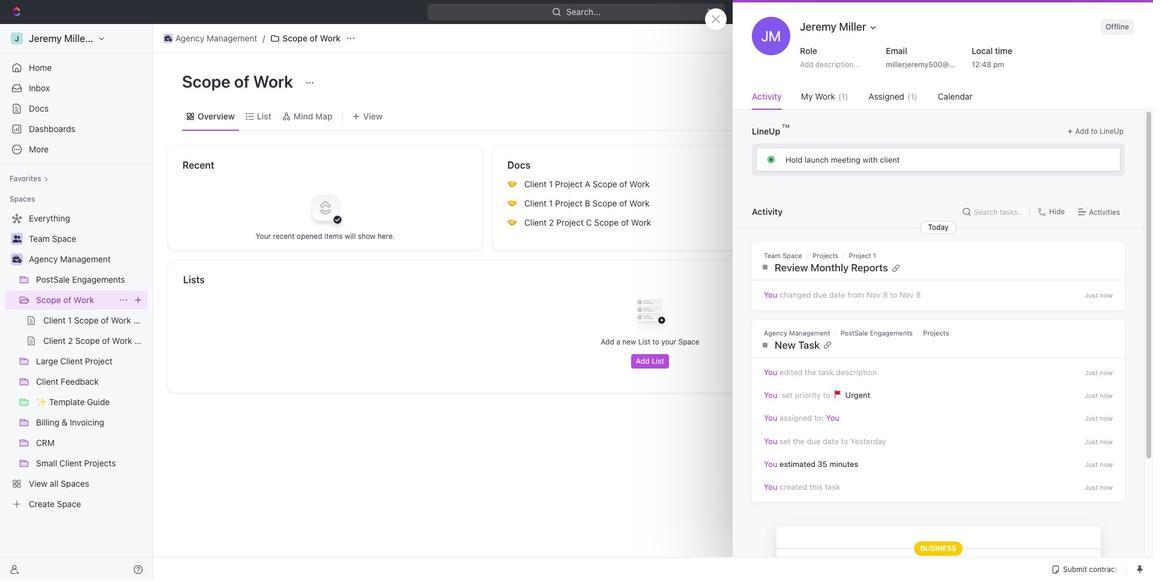 Task type: locate. For each thing, give the bounding box(es) containing it.
engagements
[[72, 275, 125, 285], [871, 329, 913, 337]]

estimated
[[780, 460, 816, 469]]

1 horizontal spatial projects
[[813, 252, 839, 260]]

2 lineup from the left
[[1101, 127, 1124, 136]]

the for task
[[805, 368, 817, 377]]

🤝 for client 1 project a scope of work
[[508, 180, 517, 189]]

date up 35
[[823, 437, 839, 446]]

new for new task
[[775, 339, 796, 351]]

project left 'b'
[[555, 198, 583, 209]]

0 horizontal spatial management
[[60, 254, 111, 264]]

the right the edited
[[805, 368, 817, 377]]

1 vertical spatial scope of work link
[[36, 291, 114, 310]]

0 horizontal spatial projects link
[[813, 252, 839, 260]]

0 vertical spatial scope of work
[[283, 33, 341, 43]]

postsale down team space
[[36, 275, 70, 285]]

3 🤝 from the top
[[508, 218, 517, 227]]

1 just from the top
[[1085, 292, 1099, 300]]

jeremy for jeremy miller's workspace
[[29, 33, 62, 44]]

0 horizontal spatial scope of work link
[[36, 291, 114, 310]]

client 1 scope of work docs link
[[43, 311, 153, 331]]

minutes
[[830, 460, 859, 469]]

1 vertical spatial team
[[764, 252, 781, 260]]

date
[[830, 291, 846, 300], [823, 437, 839, 446]]

your
[[662, 338, 677, 347]]

1 vertical spatial team space link
[[764, 252, 803, 260]]

docs
[[29, 103, 49, 114], [508, 160, 531, 171], [133, 316, 153, 326], [135, 336, 154, 346]]

management inside sidebar navigation
[[60, 254, 111, 264]]

0 horizontal spatial postsale
[[36, 275, 70, 285]]

1 left a
[[549, 179, 553, 189]]

team space link down everything link
[[29, 230, 145, 249]]

local time 12:48 pm
[[972, 46, 1013, 69]]

postsale inside sidebar navigation
[[36, 275, 70, 285]]

1 vertical spatial 🤝
[[508, 199, 517, 208]]

business
[[921, 545, 957, 554]]

project for c
[[557, 218, 584, 228]]

0 vertical spatial activity
[[752, 91, 782, 102]]

space right the your
[[679, 338, 700, 347]]

everything
[[29, 213, 70, 224]]

2 now from the top
[[1101, 369, 1114, 377]]

0 horizontal spatial list
[[257, 111, 272, 121]]

projects up the new task link
[[924, 329, 950, 337]]

task up priority at the right of page
[[819, 368, 834, 377]]

now for you assigned to: you
[[1101, 415, 1114, 423]]

35
[[818, 460, 828, 469]]

0 vertical spatial view
[[363, 111, 383, 121]]

new for new
[[944, 7, 962, 17]]

jeremy up role
[[801, 20, 837, 33]]

&
[[62, 418, 68, 428]]

the up estimated
[[794, 437, 805, 446]]

2 left c at the top right of the page
[[549, 218, 554, 228]]

2 vertical spatial agency
[[764, 329, 788, 337]]

team right user group "image" on the top of the page
[[29, 234, 50, 244]]

4 just from the top
[[1085, 415, 1099, 423]]

1 just now from the top
[[1085, 292, 1114, 300]]

space for team space
[[52, 234, 76, 244]]

1 vertical spatial set
[[780, 437, 791, 446]]

1 inside sidebar navigation
[[68, 316, 72, 326]]

just now for you edited the task description
[[1085, 369, 1114, 377]]

view left all
[[29, 479, 48, 489]]

dashboards
[[29, 124, 75, 134]]

jeremy right jeremy miller's workspace, , element
[[29, 33, 62, 44]]

0 vertical spatial new
[[944, 7, 962, 17]]

(1) right assigned
[[908, 91, 918, 102]]

project 1 link
[[850, 252, 877, 260]]

spaces down 'favorites'
[[10, 195, 35, 204]]

create space
[[29, 499, 81, 510]]

you changed due date from nov 8 to nov 8
[[764, 291, 922, 300]]

no lists icon. image
[[627, 290, 675, 338]]

scope of work inside tree
[[36, 295, 94, 305]]

view inside sidebar navigation
[[29, 479, 48, 489]]

0 horizontal spatial team
[[29, 234, 50, 244]]

1 vertical spatial new
[[775, 339, 796, 351]]

1 horizontal spatial (1)
[[908, 91, 918, 102]]

1 horizontal spatial view
[[363, 111, 383, 121]]

3 now from the top
[[1101, 392, 1114, 400]]

0 horizontal spatial view
[[29, 479, 48, 489]]

view right map
[[363, 111, 383, 121]]

you for you
[[764, 391, 780, 400]]

space down everything link
[[52, 234, 76, 244]]

2 horizontal spatial projects
[[924, 329, 950, 337]]

you for you edited the task description
[[764, 368, 778, 377]]

5 now from the top
[[1101, 438, 1114, 446]]

view for view all spaces
[[29, 479, 48, 489]]

1 vertical spatial agency management
[[29, 254, 111, 264]]

8
[[884, 291, 889, 300], [917, 291, 922, 300]]

attach
[[1004, 203, 1027, 213]]

due up you estimated 35 minutes
[[807, 437, 821, 446]]

1 vertical spatial task
[[825, 483, 841, 492]]

2 up large client project
[[68, 336, 73, 346]]

0 horizontal spatial nov
[[867, 291, 881, 300]]

task for the
[[819, 368, 834, 377]]

0 vertical spatial agency
[[175, 33, 205, 43]]

more button
[[5, 140, 148, 159]]

1 vertical spatial postsale
[[841, 329, 869, 337]]

1 vertical spatial view
[[29, 479, 48, 489]]

1 🤝 from the top
[[508, 180, 517, 189]]

project for a
[[555, 179, 583, 189]]

engagements up the new task link
[[871, 329, 913, 337]]

tree
[[5, 209, 154, 514]]

team up the review
[[764, 252, 781, 260]]

business time image down user group "image" on the top of the page
[[12, 256, 21, 263]]

2 just now from the top
[[1085, 369, 1114, 377]]

1 horizontal spatial new
[[944, 7, 962, 17]]

1 horizontal spatial projects link
[[924, 329, 950, 337]]

local
[[972, 46, 994, 56]]

description
[[837, 368, 877, 377]]

work
[[320, 33, 341, 43], [253, 72, 293, 91], [816, 91, 836, 102], [630, 179, 650, 189], [630, 198, 650, 209], [632, 218, 652, 228], [74, 295, 94, 305], [111, 316, 131, 326], [112, 336, 132, 346]]

postsale down 'from'
[[841, 329, 869, 337]]

project left a
[[555, 179, 583, 189]]

you created this task
[[764, 483, 841, 492]]

space for create space
[[57, 499, 81, 510]]

8 down review monthly reports "link"
[[917, 291, 922, 300]]

Search tasks.. text field
[[975, 203, 1025, 221]]

client for client 1 scope of work docs
[[43, 316, 66, 326]]

team space link up the review
[[764, 252, 803, 260]]

0 horizontal spatial engagements
[[72, 275, 125, 285]]

view
[[363, 111, 383, 121], [29, 479, 48, 489]]

no recent items image
[[301, 184, 349, 232]]

just for you created this task
[[1085, 484, 1099, 492]]

monthly
[[811, 262, 849, 274]]

0 vertical spatial team space link
[[29, 230, 145, 249]]

0 vertical spatial engagements
[[72, 275, 125, 285]]

tm
[[783, 123, 790, 129]]

of
[[310, 33, 318, 43], [234, 72, 250, 91], [620, 179, 628, 189], [620, 198, 628, 209], [621, 218, 629, 228], [63, 295, 71, 305], [101, 316, 109, 326], [102, 336, 110, 346]]

1 horizontal spatial business time image
[[165, 35, 172, 41]]

client 1 project a scope of work
[[525, 179, 650, 189]]

due right the changed
[[814, 291, 828, 300]]

12:48
[[972, 60, 992, 69]]

postsale engagements
[[36, 275, 125, 285]]

1 up reports
[[874, 252, 877, 260]]

0:03:05
[[1035, 7, 1063, 16]]

0:03:05 button
[[1022, 5, 1082, 19]]

0 vertical spatial postsale
[[36, 275, 70, 285]]

changed
[[780, 291, 812, 300]]

team inside sidebar navigation
[[29, 234, 50, 244]]

space for team space / projects / project 1
[[783, 252, 803, 260]]

1 vertical spatial activity
[[752, 207, 783, 217]]

1 horizontal spatial agency management link
[[160, 31, 260, 46]]

space up the review
[[783, 252, 803, 260]]

list inside button
[[652, 357, 665, 366]]

5 just now from the top
[[1085, 438, 1114, 446]]

business time image inside sidebar navigation
[[12, 256, 21, 263]]

6 just now from the top
[[1085, 461, 1114, 469]]

today
[[929, 223, 949, 232]]

activities button
[[1076, 205, 1126, 219]]

space inside create space link
[[57, 499, 81, 510]]

4 just now from the top
[[1085, 415, 1114, 423]]

team for team space
[[29, 234, 50, 244]]

list
[[257, 111, 272, 121], [639, 338, 651, 347], [652, 357, 665, 366]]

6 now from the top
[[1101, 461, 1114, 469]]

✨ template guide
[[36, 397, 110, 407]]

0 vertical spatial projects link
[[813, 252, 839, 260]]

0 vertical spatial set
[[782, 391, 793, 400]]

2 vertical spatial 🤝
[[508, 218, 517, 227]]

0 horizontal spatial new
[[775, 339, 796, 351]]

new up email millerjeremy500@gmail.com
[[944, 7, 962, 17]]

0 vertical spatial agency management link
[[160, 31, 260, 46]]

nov right 'from'
[[867, 291, 881, 300]]

0 vertical spatial team
[[29, 234, 50, 244]]

1 vertical spatial agency
[[29, 254, 58, 264]]

drop
[[939, 203, 957, 213]]

create space link
[[5, 495, 145, 514]]

agency management link
[[160, 31, 260, 46], [29, 250, 145, 269], [764, 329, 831, 337]]

you down you assigned to: you
[[764, 437, 778, 446]]

to inside dropdown button
[[1092, 127, 1099, 136]]

the
[[805, 368, 817, 377], [794, 437, 805, 446]]

dashboards link
[[5, 120, 148, 139]]

1 vertical spatial agency management link
[[29, 250, 145, 269]]

view for view
[[363, 111, 383, 121]]

spaces down small client projects
[[61, 479, 89, 489]]

0 vertical spatial 🤝
[[508, 180, 517, 189]]

(1) down description...
[[839, 91, 849, 102]]

you left created
[[764, 483, 778, 492]]

project for b
[[555, 198, 583, 209]]

1 horizontal spatial management
[[207, 33, 257, 43]]

projects link up the new task link
[[924, 329, 950, 337]]

will
[[345, 232, 356, 241]]

time
[[996, 46, 1013, 56]]

0 horizontal spatial jeremy
[[29, 33, 62, 44]]

jeremy inside sidebar navigation
[[29, 33, 62, 44]]

project
[[555, 179, 583, 189], [555, 198, 583, 209], [557, 218, 584, 228], [850, 252, 872, 260], [85, 356, 113, 367]]

0 vertical spatial scope of work link
[[268, 31, 344, 46]]

0 vertical spatial 2
[[549, 218, 554, 228]]

add inside button
[[636, 357, 650, 366]]

hold launch meeting with client link
[[757, 148, 1121, 171]]

0 horizontal spatial spaces
[[10, 195, 35, 204]]

1 horizontal spatial lineup
[[1101, 127, 1124, 136]]

add for add a new list to your space
[[601, 338, 615, 347]]

🤝 for client 2 project c scope of work
[[508, 218, 517, 227]]

8 right 'from'
[[884, 291, 889, 300]]

project down client 2 scope of work docs link
[[85, 356, 113, 367]]

4 now from the top
[[1101, 415, 1114, 423]]

1 horizontal spatial spaces
[[61, 479, 89, 489]]

1 horizontal spatial agency management
[[175, 33, 257, 43]]

activities
[[1090, 208, 1121, 217]]

hide
[[1050, 207, 1066, 216]]

list right new
[[639, 338, 651, 347]]

postsale engagements link down 'from'
[[841, 329, 913, 337]]

client for client feedback
[[36, 377, 59, 387]]

projects inside "small client projects" link
[[84, 459, 116, 469]]

view inside button
[[363, 111, 383, 121]]

view all spaces link
[[5, 475, 145, 494]]

1 vertical spatial management
[[60, 254, 111, 264]]

mind
[[294, 111, 313, 121]]

a
[[585, 179, 591, 189]]

space down view all spaces link on the bottom left of the page
[[57, 499, 81, 510]]

0 horizontal spatial lineup
[[752, 126, 781, 136]]

1 vertical spatial projects
[[924, 329, 950, 337]]

0 vertical spatial task
[[819, 368, 834, 377]]

2 horizontal spatial management
[[790, 329, 831, 337]]

1 horizontal spatial team
[[764, 252, 781, 260]]

lineup tm
[[752, 123, 790, 136]]

you for you created this task
[[764, 483, 778, 492]]

business time image
[[165, 35, 172, 41], [12, 256, 21, 263]]

create
[[29, 499, 55, 510]]

0 horizontal spatial projects
[[84, 459, 116, 469]]

add list
[[636, 357, 665, 366]]

7 just now from the top
[[1085, 484, 1114, 492]]

0 horizontal spatial agency management
[[29, 254, 111, 264]]

you estimated 35 minutes
[[764, 460, 859, 469]]

0 horizontal spatial 8
[[884, 291, 889, 300]]

you left "assigned"
[[764, 414, 778, 423]]

you left the changed
[[764, 291, 778, 300]]

task for this
[[825, 483, 841, 492]]

1 lineup from the left
[[752, 126, 781, 136]]

projects link up monthly
[[813, 252, 839, 260]]

postsale engagements link
[[36, 270, 145, 290], [841, 329, 913, 337]]

1 horizontal spatial nov
[[900, 291, 915, 300]]

task right this
[[825, 483, 841, 492]]

0 horizontal spatial agency management link
[[29, 250, 145, 269]]

to:
[[815, 414, 824, 423]]

1 horizontal spatial postsale engagements link
[[841, 329, 913, 337]]

1 horizontal spatial 2
[[549, 218, 554, 228]]

1 vertical spatial the
[[794, 437, 805, 446]]

view button
[[348, 102, 387, 130]]

list left mind
[[257, 111, 272, 121]]

🤝
[[508, 180, 517, 189], [508, 199, 517, 208], [508, 218, 517, 227]]

1 now from the top
[[1101, 292, 1114, 300]]

1 horizontal spatial 8
[[917, 291, 922, 300]]

just
[[1085, 292, 1099, 300], [1085, 369, 1099, 377], [1085, 392, 1099, 400], [1085, 415, 1099, 423], [1085, 438, 1099, 446], [1085, 461, 1099, 469], [1085, 484, 1099, 492]]

7 now from the top
[[1101, 484, 1114, 492]]

0 vertical spatial the
[[805, 368, 817, 377]]

just now for you assigned to: you
[[1085, 415, 1114, 423]]

1 left 'b'
[[549, 198, 553, 209]]

sidebar navigation
[[0, 24, 156, 582]]

2 vertical spatial scope of work
[[36, 295, 94, 305]]

1 vertical spatial engagements
[[871, 329, 913, 337]]

add inside dropdown button
[[1076, 127, 1090, 136]]

jeremy miller button
[[796, 17, 884, 37], [796, 17, 884, 37]]

team space link
[[29, 230, 145, 249], [764, 252, 803, 260]]

you down the edited
[[764, 391, 780, 400]]

project left c at the top right of the page
[[557, 218, 584, 228]]

spaces
[[10, 195, 35, 204], [61, 479, 89, 489]]

add a new list to your space
[[601, 338, 700, 347]]

now for you changed due date from nov 8 to nov 8
[[1101, 292, 1114, 300]]

0 horizontal spatial agency
[[29, 254, 58, 264]]

miller
[[840, 20, 867, 33]]

0 vertical spatial business time image
[[165, 35, 172, 41]]

2 activity from the top
[[752, 207, 783, 217]]

just for you set the due date to yesterday
[[1085, 438, 1099, 446]]

1 horizontal spatial postsale
[[841, 329, 869, 337]]

new left "task"
[[775, 339, 796, 351]]

0 vertical spatial date
[[830, 291, 846, 300]]

0 horizontal spatial postsale engagements link
[[36, 270, 145, 290]]

lists
[[183, 275, 205, 285]]

projects down crm link
[[84, 459, 116, 469]]

1 horizontal spatial list
[[639, 338, 651, 347]]

you left estimated
[[764, 460, 778, 469]]

favorites
[[10, 174, 41, 183]]

7 just from the top
[[1085, 484, 1099, 492]]

activity
[[752, 91, 782, 102], [752, 207, 783, 217]]

docs link
[[5, 99, 148, 118]]

new inside button
[[944, 7, 962, 17]]

business time image right workspace
[[165, 35, 172, 41]]

task
[[819, 368, 834, 377], [825, 483, 841, 492]]

role
[[801, 46, 818, 56]]

date left 'from'
[[830, 291, 846, 300]]

from
[[848, 291, 865, 300]]

workspace
[[99, 33, 149, 44]]

0 horizontal spatial business time image
[[12, 256, 21, 263]]

1 vertical spatial spaces
[[61, 479, 89, 489]]

2 vertical spatial projects
[[84, 459, 116, 469]]

0 horizontal spatial (1)
[[839, 91, 849, 102]]

email
[[886, 46, 908, 56]]

list down add a new list to your space
[[652, 357, 665, 366]]

2 🤝 from the top
[[508, 199, 517, 208]]

j
[[15, 34, 19, 43]]

overview
[[198, 111, 235, 121]]

6 just from the top
[[1085, 461, 1099, 469]]

engagements up 'client 1 scope of work docs'
[[72, 275, 125, 285]]

set left priority at the right of page
[[782, 391, 793, 400]]

tree inside sidebar navigation
[[5, 209, 154, 514]]

this
[[810, 483, 823, 492]]

0 vertical spatial agency management
[[175, 33, 257, 43]]

2 inside sidebar navigation
[[68, 336, 73, 346]]

client
[[881, 155, 900, 165]]

you for you estimated 35 minutes
[[764, 460, 778, 469]]

tree containing everything
[[5, 209, 154, 514]]

1 up client 2 scope of work docs
[[68, 316, 72, 326]]

1 vertical spatial business time image
[[12, 256, 21, 263]]

2 just from the top
[[1085, 369, 1099, 377]]

you left the edited
[[764, 368, 778, 377]]

projects up monthly
[[813, 252, 839, 260]]

you set the due date to yesterday
[[764, 437, 887, 446]]

postsale engagements link up 'client 1 scope of work docs'
[[36, 270, 145, 290]]

5 just from the top
[[1085, 438, 1099, 446]]

drop files here to attach
[[939, 203, 1027, 213]]

1 vertical spatial projects link
[[924, 329, 950, 337]]

nov down review monthly reports "link"
[[900, 291, 915, 300]]

set down "assigned"
[[780, 437, 791, 446]]

1 for client 1 project b scope of work
[[549, 198, 553, 209]]



Task type: vqa. For each thing, say whether or not it's contained in the screenshot.
'Customize'
no



Task type: describe. For each thing, give the bounding box(es) containing it.
2 for scope
[[68, 336, 73, 346]]

miller's
[[64, 33, 97, 44]]

1 vertical spatial scope of work
[[182, 72, 297, 91]]

now for you created this task
[[1101, 484, 1114, 492]]

client feedback
[[36, 377, 99, 387]]

team for team space / projects / project 1
[[764, 252, 781, 260]]

1 for client 1 scope of work docs
[[68, 316, 72, 326]]

reports
[[852, 262, 889, 274]]

offline
[[1106, 22, 1130, 31]]

client for client 1 project b scope of work
[[525, 198, 547, 209]]

1 8 from the left
[[884, 291, 889, 300]]

just now for you set the due date to yesterday
[[1085, 438, 1114, 446]]

1 vertical spatial due
[[807, 437, 821, 446]]

3 just now from the top
[[1085, 392, 1114, 400]]

hold launch meeting with client
[[786, 155, 900, 165]]

just for you assigned to: you
[[1085, 415, 1099, 423]]

here
[[976, 203, 992, 213]]

you for you assigned to: you
[[764, 414, 778, 423]]

client for client 2 scope of work docs
[[43, 336, 66, 346]]

scope of work link inside tree
[[36, 291, 114, 310]]

0 vertical spatial management
[[207, 33, 257, 43]]

just for you changed due date from nov 8 to nov 8
[[1085, 292, 1099, 300]]

1 horizontal spatial engagements
[[871, 329, 913, 337]]

1 vertical spatial list
[[639, 338, 651, 347]]

2 8 from the left
[[917, 291, 922, 300]]

assigned
[[780, 414, 813, 423]]

🤝 for client 1 project b scope of work
[[508, 199, 517, 208]]

1 for client 1 project a scope of work
[[549, 179, 553, 189]]

just now for you changed due date from nov 8 to nov 8
[[1085, 292, 1114, 300]]

0 vertical spatial list
[[257, 111, 272, 121]]

created
[[780, 483, 808, 492]]

urgent
[[844, 391, 871, 400]]

✨ template guide link
[[36, 393, 145, 412]]

agency inside sidebar navigation
[[29, 254, 58, 264]]

search...
[[567, 7, 601, 17]]

recent
[[273, 232, 295, 241]]

automations button
[[1064, 29, 1126, 47]]

add for add to lineup
[[1076, 127, 1090, 136]]

role add description...
[[801, 46, 861, 69]]

home link
[[5, 58, 148, 78]]

add for add list
[[636, 357, 650, 366]]

client 2 project c scope of work
[[525, 218, 652, 228]]

team space / projects / project 1
[[764, 252, 877, 260]]

project up reports
[[850, 252, 872, 260]]

you edited the task description
[[764, 368, 877, 377]]

⌘k
[[708, 7, 721, 17]]

assigned
[[869, 91, 905, 102]]

large
[[36, 356, 58, 367]]

1 activity from the top
[[752, 91, 782, 102]]

pm
[[994, 60, 1005, 69]]

recent
[[183, 160, 215, 171]]

here.
[[378, 232, 395, 241]]

just now for you estimated 35 minutes
[[1085, 461, 1114, 469]]

invoicing
[[70, 418, 104, 428]]

2 nov from the left
[[900, 291, 915, 300]]

hold
[[786, 155, 803, 165]]

task
[[799, 339, 820, 351]]

upgrade
[[882, 7, 916, 17]]

0 horizontal spatial team space link
[[29, 230, 145, 249]]

meeting
[[832, 155, 861, 165]]

automations
[[1070, 33, 1120, 43]]

mind map
[[294, 111, 333, 121]]

user group image
[[12, 236, 21, 243]]

resources button
[[833, 158, 1102, 172]]

lineup inside dropdown button
[[1101, 127, 1124, 136]]

yesterday
[[851, 437, 887, 446]]

review monthly reports link
[[755, 262, 1114, 274]]

my work (1)
[[802, 91, 849, 102]]

jeremy miller's workspace, , element
[[11, 32, 23, 44]]

team space
[[29, 234, 76, 244]]

opened
[[297, 232, 322, 241]]

files
[[959, 203, 974, 213]]

list link
[[255, 108, 272, 125]]

billing & invoicing
[[36, 418, 104, 428]]

1 nov from the left
[[867, 291, 881, 300]]

jeremy for jeremy miller
[[801, 20, 837, 33]]

set priority to
[[782, 391, 833, 400]]

client for client 2 project c scope of work
[[525, 218, 547, 228]]

client feedback link
[[36, 373, 145, 392]]

2 vertical spatial management
[[790, 329, 831, 337]]

add to lineup
[[1076, 127, 1124, 136]]

2 (1) from the left
[[908, 91, 918, 102]]

2 for project
[[549, 218, 554, 228]]

3 just from the top
[[1085, 392, 1099, 400]]

jeremy miller
[[801, 20, 867, 33]]

0 vertical spatial spaces
[[10, 195, 35, 204]]

spaces inside tree
[[61, 479, 89, 489]]

with
[[863, 155, 878, 165]]

just for you estimated 35 minutes
[[1085, 461, 1099, 469]]

resources
[[834, 160, 881, 171]]

view button
[[348, 108, 387, 125]]

billing & invoicing link
[[36, 413, 145, 433]]

just now for you created this task
[[1085, 484, 1114, 492]]

calendar
[[938, 91, 973, 102]]

your recent opened items will show here.
[[256, 232, 395, 241]]

project inside sidebar navigation
[[85, 356, 113, 367]]

view all spaces
[[29, 479, 89, 489]]

2 horizontal spatial agency
[[764, 329, 788, 337]]

priority
[[796, 391, 821, 400]]

now for you estimated 35 minutes
[[1101, 461, 1114, 469]]

small client projects link
[[36, 454, 145, 474]]

review monthly reports
[[775, 262, 889, 274]]

mind map link
[[291, 108, 333, 125]]

agency management inside sidebar navigation
[[29, 254, 111, 264]]

2 vertical spatial agency management link
[[764, 329, 831, 337]]

0 vertical spatial projects
[[813, 252, 839, 260]]

new button
[[927, 2, 969, 22]]

now for you edited the task description
[[1101, 369, 1114, 377]]

items
[[324, 232, 343, 241]]

lineup inside lineup tm
[[752, 126, 781, 136]]

jm
[[762, 28, 781, 44]]

everything link
[[5, 209, 145, 228]]

favorites button
[[5, 172, 53, 186]]

0 vertical spatial due
[[814, 291, 828, 300]]

crm
[[36, 438, 55, 448]]

assigned (1)
[[869, 91, 918, 102]]

1 horizontal spatial scope of work link
[[268, 31, 344, 46]]

overview link
[[195, 108, 235, 125]]

now for you set the due date to yesterday
[[1101, 438, 1114, 446]]

you for you set the due date to yesterday
[[764, 437, 778, 446]]

you right to:
[[827, 414, 840, 423]]

description...
[[816, 60, 861, 69]]

1 (1) from the left
[[839, 91, 849, 102]]

client for client 1 project a scope of work
[[525, 179, 547, 189]]

add to lineup button
[[1064, 124, 1129, 139]]

email millerjeremy500@gmail.com
[[886, 46, 986, 69]]

my
[[802, 91, 813, 102]]

1 vertical spatial postsale engagements link
[[841, 329, 913, 337]]

new task link
[[755, 339, 1114, 352]]

billing
[[36, 418, 59, 428]]

large client project
[[36, 356, 113, 367]]

client 2 scope of work docs link
[[43, 332, 154, 351]]

jeremy miller's workspace
[[29, 33, 149, 44]]

add inside role add description...
[[801, 60, 814, 69]]

1 vertical spatial date
[[823, 437, 839, 446]]

just for you edited the task description
[[1085, 369, 1099, 377]]

the for due
[[794, 437, 805, 446]]

1 horizontal spatial agency
[[175, 33, 205, 43]]

more
[[29, 144, 49, 154]]

engagements inside sidebar navigation
[[72, 275, 125, 285]]

inbox link
[[5, 79, 148, 98]]

home
[[29, 63, 52, 73]]

you for you changed due date from nov 8 to nov 8
[[764, 291, 778, 300]]

new task
[[775, 339, 820, 351]]



